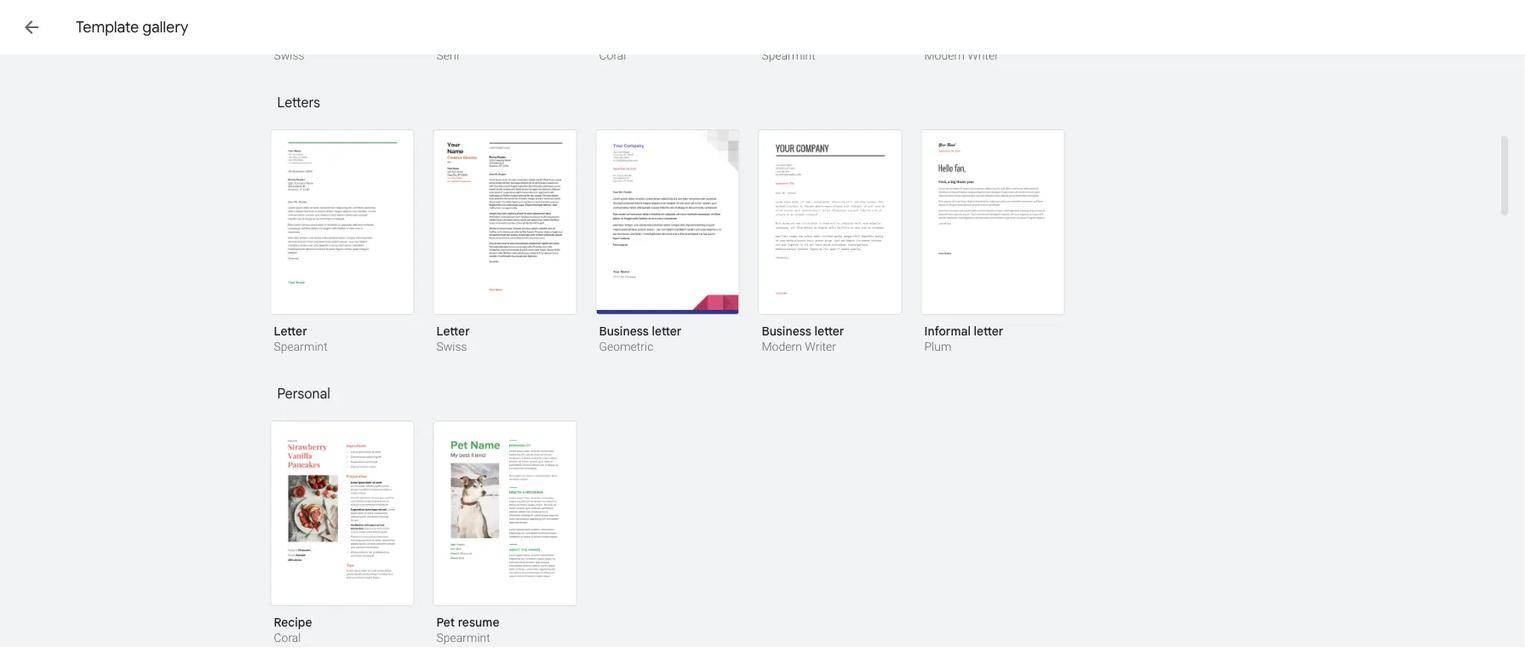 Task type: vqa. For each thing, say whether or not it's contained in the screenshot.


Task type: locate. For each thing, give the bounding box(es) containing it.
letter for informal letter plum
[[974, 324, 1004, 339]]

0 horizontal spatial coral
[[274, 631, 301, 645]]

0 vertical spatial modern
[[925, 49, 965, 63]]

1 horizontal spatial swiss
[[437, 340, 467, 354]]

letter inside business letter geometric
[[652, 324, 682, 339]]

personal
[[277, 385, 331, 402]]

business
[[599, 324, 649, 339], [762, 324, 812, 339]]

0 vertical spatial coral
[[599, 49, 627, 63]]

serif
[[437, 49, 461, 63]]

spearmint
[[762, 49, 816, 63], [274, 340, 328, 354], [437, 631, 491, 645]]

letter for letter swiss
[[437, 324, 470, 339]]

docs
[[95, 16, 137, 39]]

1 vertical spatial swiss
[[437, 340, 467, 354]]

1 horizontal spatial letter
[[437, 324, 470, 339]]

letter inside business letter modern writer
[[815, 324, 845, 339]]

letter
[[652, 324, 682, 339], [815, 324, 845, 339], [974, 324, 1004, 339]]

writer inside business letter modern writer
[[805, 340, 837, 354]]

0 horizontal spatial letter
[[652, 324, 682, 339]]

0 horizontal spatial modern
[[762, 340, 802, 354]]

modern inside list box
[[925, 49, 965, 63]]

business letter modern writer
[[762, 324, 845, 354]]

1 horizontal spatial business letter option
[[759, 130, 903, 356]]

business inside business letter geometric
[[599, 324, 649, 339]]

0 horizontal spatial business letter option
[[596, 130, 740, 356]]

2 horizontal spatial spearmint
[[762, 49, 816, 63]]

pet resume spearmint
[[437, 615, 500, 645]]

3 letter from the left
[[974, 324, 1004, 339]]

pet
[[437, 615, 455, 630]]

0 vertical spatial swiss
[[274, 49, 305, 63]]

1 horizontal spatial business
[[762, 324, 812, 339]]

0 horizontal spatial letter
[[274, 324, 307, 339]]

0 horizontal spatial swiss
[[274, 49, 305, 63]]

letters list box
[[271, 130, 1250, 377]]

2 business from the left
[[762, 324, 812, 339]]

0 vertical spatial spearmint
[[762, 49, 816, 63]]

0 horizontal spatial business
[[599, 324, 649, 339]]

2 horizontal spatial letter
[[974, 324, 1004, 339]]

1 business from the left
[[599, 324, 649, 339]]

modern
[[925, 49, 965, 63], [762, 340, 802, 354]]

business letter option
[[596, 130, 740, 356], [759, 130, 903, 356]]

swiss
[[274, 49, 305, 63], [437, 340, 467, 354]]

1 vertical spatial modern
[[762, 340, 802, 354]]

1 letter from the left
[[274, 324, 307, 339]]

1 horizontal spatial modern
[[925, 49, 965, 63]]

business for business letter geometric
[[599, 324, 649, 339]]

1 letter from the left
[[652, 324, 682, 339]]

modern writer
[[925, 49, 999, 63]]

letter for letter spearmint
[[274, 324, 307, 339]]

1 horizontal spatial letter
[[815, 324, 845, 339]]

business for business letter modern writer
[[762, 324, 812, 339]]

recipe coral
[[274, 615, 312, 645]]

template gallery
[[76, 17, 188, 37]]

1 vertical spatial writer
[[805, 340, 837, 354]]

0 horizontal spatial spearmint
[[274, 340, 328, 354]]

2 vertical spatial spearmint
[[437, 631, 491, 645]]

1 vertical spatial spearmint
[[274, 340, 328, 354]]

letter spearmint
[[274, 324, 328, 354]]

letters
[[277, 94, 320, 111]]

2 letter from the left
[[815, 324, 845, 339]]

recipe
[[274, 615, 312, 630]]

1 vertical spatial coral
[[274, 631, 301, 645]]

0 horizontal spatial letter option
[[271, 130, 414, 356]]

1 horizontal spatial coral
[[599, 49, 627, 63]]

1 horizontal spatial writer
[[968, 49, 999, 63]]

2 letter from the left
[[437, 324, 470, 339]]

pet resume option
[[433, 421, 577, 648]]

informal letter option
[[921, 130, 1065, 356]]

0 horizontal spatial writer
[[805, 340, 837, 354]]

list box containing swiss
[[271, 0, 1250, 85]]

business inside business letter modern writer
[[762, 324, 812, 339]]

business letter geometric
[[599, 324, 682, 354]]

letter inside informal letter plum
[[974, 324, 1004, 339]]

writer inside list box
[[968, 49, 999, 63]]

resume
[[458, 615, 500, 630]]

letter swiss
[[437, 324, 470, 354]]

letter inside letter spearmint
[[274, 324, 307, 339]]

modern inside business letter modern writer
[[762, 340, 802, 354]]

1 horizontal spatial letter option
[[433, 130, 577, 356]]

docs link
[[55, 10, 137, 48]]

letter option
[[271, 130, 414, 356], [433, 130, 577, 356]]

coral
[[599, 49, 627, 63], [274, 631, 301, 645]]

informal
[[925, 324, 971, 339]]

choose template dialog dialog
[[0, 0, 1526, 648]]

coral inside list box
[[599, 49, 627, 63]]

1 horizontal spatial spearmint
[[437, 631, 491, 645]]

0 vertical spatial writer
[[968, 49, 999, 63]]

1 business letter option from the left
[[596, 130, 740, 356]]

writer
[[968, 49, 999, 63], [805, 340, 837, 354]]

list box
[[271, 0, 1250, 85]]

letter
[[274, 324, 307, 339], [437, 324, 470, 339]]

2 business letter option from the left
[[759, 130, 903, 356]]



Task type: describe. For each thing, give the bounding box(es) containing it.
spearmint inside list box
[[762, 49, 816, 63]]

swiss inside letter swiss
[[437, 340, 467, 354]]

plum
[[925, 340, 952, 354]]

personal list box
[[271, 421, 1250, 648]]

geometric
[[599, 340, 654, 354]]

list box inside choose template dialog dialog
[[271, 0, 1250, 85]]

letter for business letter geometric
[[652, 324, 682, 339]]

spearmint inside pet resume spearmint
[[437, 631, 491, 645]]

informal letter plum
[[925, 324, 1004, 354]]

swiss inside list box
[[274, 49, 305, 63]]

recipe option
[[271, 421, 414, 648]]

coral inside the recipe coral
[[274, 631, 301, 645]]

letter for business letter modern writer
[[815, 324, 845, 339]]

gallery
[[143, 17, 188, 37]]

template
[[76, 17, 139, 37]]

spearmint inside letter option
[[274, 340, 328, 354]]

1 letter option from the left
[[271, 130, 414, 356]]

2 letter option from the left
[[433, 130, 577, 356]]



